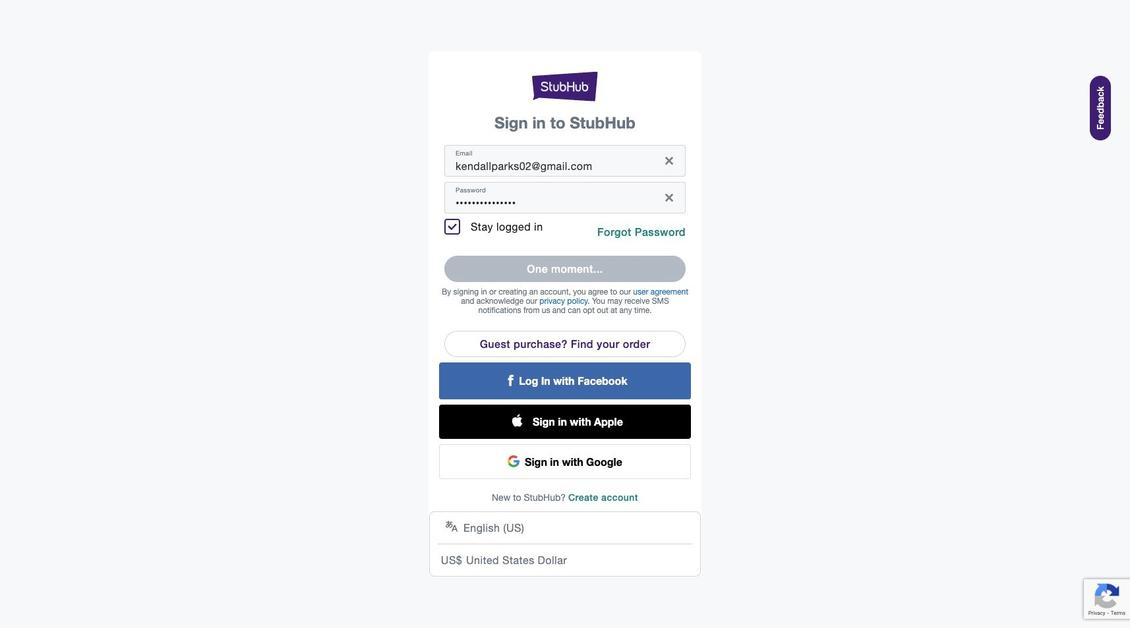Task type: locate. For each thing, give the bounding box(es) containing it.
None password field
[[456, 182, 654, 213]]

None email field
[[456, 145, 654, 176]]



Task type: describe. For each thing, give the bounding box(es) containing it.
google image
[[508, 456, 520, 468]]

stubhub image
[[532, 70, 598, 103]]



